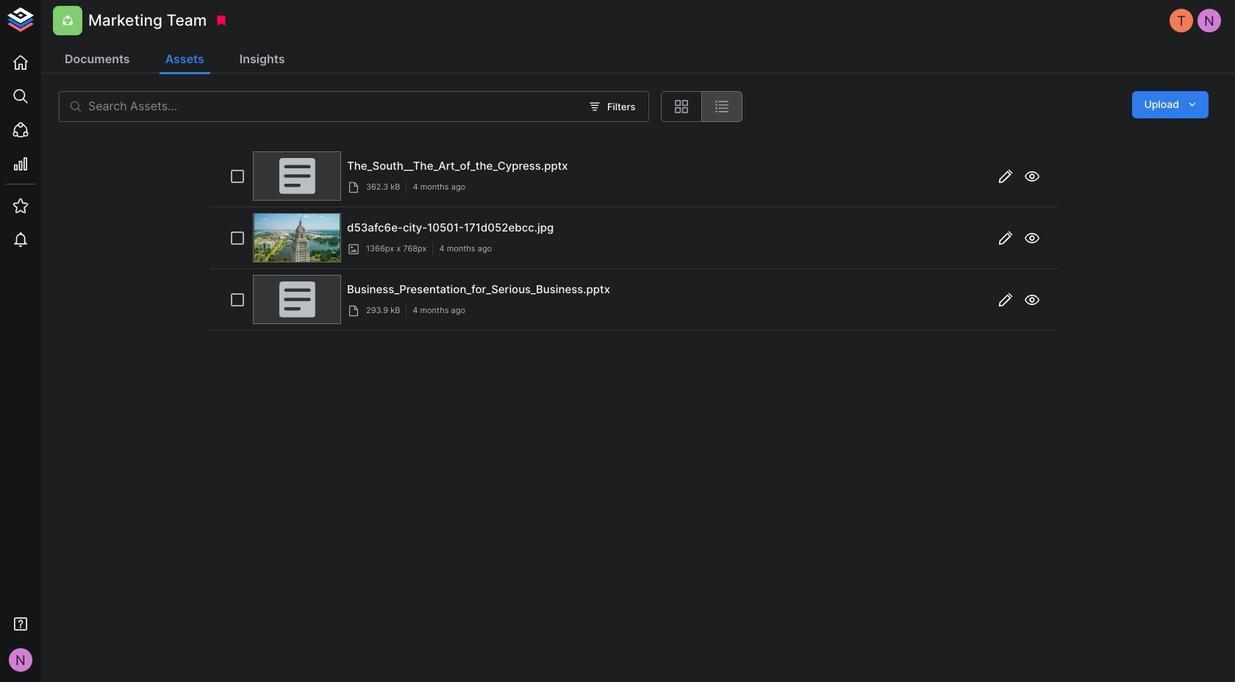 Task type: locate. For each thing, give the bounding box(es) containing it.
d53afc6e city 10501 171d052ebcc.jpg image
[[255, 214, 340, 262]]

Search Assets... text field
[[88, 91, 580, 122]]

group
[[662, 91, 743, 122]]



Task type: describe. For each thing, give the bounding box(es) containing it.
remove bookmark image
[[215, 14, 228, 27]]



Task type: vqa. For each thing, say whether or not it's contained in the screenshot.
group
yes



